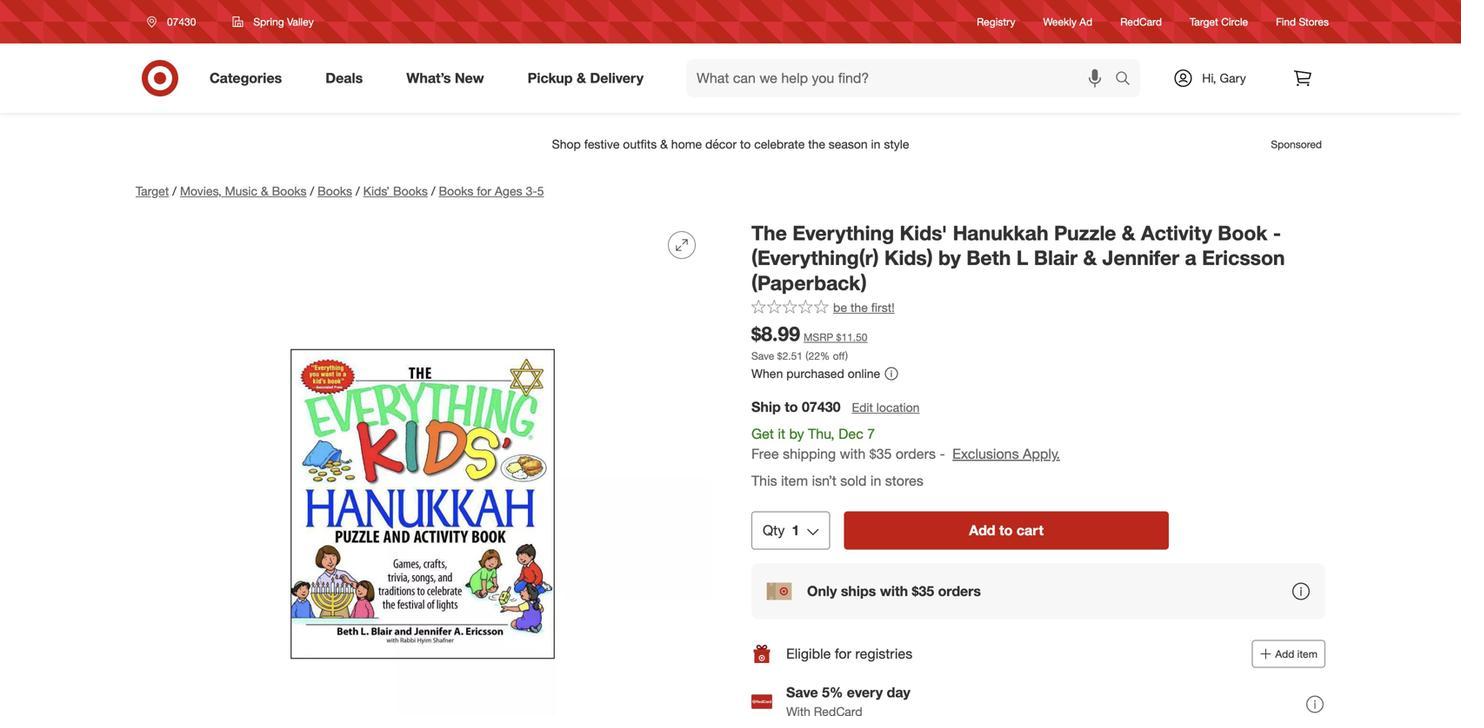 Task type: describe. For each thing, give the bounding box(es) containing it.
2.51
[[783, 350, 803, 363]]

weekly ad
[[1044, 15, 1093, 28]]

only ships with $35 orders button
[[752, 564, 1326, 620]]

the
[[851, 300, 868, 316]]

add to cart button
[[844, 512, 1169, 550]]

3-
[[526, 184, 538, 199]]

purchased
[[787, 367, 845, 382]]

what's
[[407, 70, 451, 87]]

get
[[752, 426, 774, 443]]

kids'
[[900, 221, 948, 245]]

book
[[1218, 221, 1268, 245]]

find
[[1277, 15, 1297, 28]]

edit location button
[[851, 399, 921, 418]]

registry link
[[977, 14, 1016, 29]]

isn't
[[812, 473, 837, 490]]

add to cart
[[970, 523, 1044, 540]]

books link
[[318, 184, 352, 199]]

4 / from the left
[[431, 184, 436, 199]]

ship to 07430
[[752, 399, 841, 416]]

sold
[[841, 473, 867, 490]]

with inside only ships with $35 orders button
[[880, 584, 909, 601]]

1 horizontal spatial save
[[787, 685, 819, 702]]

0 horizontal spatial for
[[477, 184, 492, 199]]

& down puzzle
[[1084, 246, 1097, 270]]

)
[[846, 350, 848, 363]]

pickup & delivery
[[528, 70, 644, 87]]

by inside the get it by thu, dec 7 free shipping with $35 orders - exclusions apply.
[[790, 426, 805, 443]]

in
[[871, 473, 882, 490]]

exclusions
[[953, 446, 1019, 463]]

exclusions apply. link
[[953, 446, 1061, 463]]

gary
[[1220, 70, 1247, 86]]

07430 inside dropdown button
[[167, 15, 196, 28]]

& right music
[[261, 184, 269, 199]]

be
[[834, 300, 848, 316]]

save inside $8.99 msrp $11.50 save $ 2.51 ( 22 % off )
[[752, 350, 775, 363]]

the everything kids' hanukkah puzzle & activity book - (everything(r) kids) by  beth l blair & jennifer a ericsson (paperback), 1 of 2 image
[[136, 218, 710, 717]]

this
[[752, 473, 778, 490]]

edit location
[[852, 400, 920, 416]]

spring valley button
[[221, 6, 325, 37]]

be the first! link
[[752, 300, 895, 317]]

categories link
[[195, 59, 304, 97]]

2 books from the left
[[318, 184, 352, 199]]

07430 button
[[136, 6, 214, 37]]

this item isn't sold in stores
[[752, 473, 924, 490]]

the
[[752, 221, 787, 245]]

ships
[[841, 584, 877, 601]]

registries
[[856, 646, 913, 663]]

$
[[778, 350, 783, 363]]

kids)
[[885, 246, 933, 270]]

free
[[752, 446, 779, 463]]

puzzle
[[1055, 221, 1117, 245]]

dec
[[839, 426, 864, 443]]

1 books from the left
[[272, 184, 307, 199]]

only
[[807, 584, 837, 601]]

target for target circle
[[1190, 15, 1219, 28]]

stores
[[886, 473, 924, 490]]

What can we help you find? suggestions appear below search field
[[687, 59, 1120, 97]]

add item
[[1276, 648, 1318, 661]]

7
[[868, 426, 876, 443]]

the everything kids' hanukkah puzzle & activity book - (everything(r) kids) by  beth l blair & jennifer a ericsson (paperback)
[[752, 221, 1286, 295]]

online
[[848, 367, 881, 382]]

- inside the get it by thu, dec 7 free shipping with $35 orders - exclusions apply.
[[940, 446, 946, 463]]

22
[[809, 350, 820, 363]]

it
[[778, 426, 786, 443]]

- inside the everything kids' hanukkah puzzle & activity book - (everything(r) kids) by  beth l blair & jennifer a ericsson (paperback)
[[1274, 221, 1282, 245]]

target circle link
[[1190, 14, 1249, 29]]

redcard
[[1121, 15, 1163, 28]]

hi,
[[1203, 70, 1217, 86]]

edit
[[852, 400, 874, 416]]

music
[[225, 184, 258, 199]]

registry
[[977, 15, 1016, 28]]

eligible for registries
[[787, 646, 913, 663]]

4 books from the left
[[439, 184, 474, 199]]

l
[[1017, 246, 1029, 270]]

a
[[1186, 246, 1197, 270]]

cart
[[1017, 523, 1044, 540]]

target for target / movies, music & books / books / kids' books / books for ages 3-5
[[136, 184, 169, 199]]

when
[[752, 367, 783, 382]]

qty
[[763, 523, 785, 540]]

spring valley
[[254, 15, 314, 28]]

$35 inside the get it by thu, dec 7 free shipping with $35 orders - exclusions apply.
[[870, 446, 892, 463]]

redcard link
[[1121, 14, 1163, 29]]

add item button
[[1252, 641, 1326, 669]]

new
[[455, 70, 484, 87]]

only ships with $35 orders
[[807, 584, 981, 601]]

to for ship
[[785, 399, 798, 416]]

orders inside the get it by thu, dec 7 free shipping with $35 orders - exclusions apply.
[[896, 446, 936, 463]]

1 horizontal spatial 07430
[[802, 399, 841, 416]]

categories
[[210, 70, 282, 87]]



Task type: locate. For each thing, give the bounding box(es) containing it.
by inside the everything kids' hanukkah puzzle & activity book - (everything(r) kids) by  beth l blair & jennifer a ericsson (paperback)
[[939, 246, 961, 270]]

1 vertical spatial -
[[940, 446, 946, 463]]

search
[[1108, 71, 1149, 88]]

with
[[840, 446, 866, 463], [880, 584, 909, 601]]

hi, gary
[[1203, 70, 1247, 86]]

for
[[477, 184, 492, 199], [835, 646, 852, 663]]

with down dec
[[840, 446, 866, 463]]

pickup & delivery link
[[513, 59, 666, 97]]

eligible
[[787, 646, 831, 663]]

1 vertical spatial to
[[1000, 523, 1013, 540]]

1 vertical spatial for
[[835, 646, 852, 663]]

to inside button
[[1000, 523, 1013, 540]]

1 vertical spatial item
[[1298, 648, 1318, 661]]

everything
[[793, 221, 895, 245]]

0 horizontal spatial item
[[781, 473, 809, 490]]

beth
[[967, 246, 1011, 270]]

weekly
[[1044, 15, 1077, 28]]

target / movies, music & books / books / kids' books / books for ages 3-5
[[136, 184, 544, 199]]

$11.50
[[837, 331, 868, 344]]

circle
[[1222, 15, 1249, 28]]

books left ages
[[439, 184, 474, 199]]

what's new
[[407, 70, 484, 87]]

3 / from the left
[[356, 184, 360, 199]]

pickup
[[528, 70, 573, 87]]

qty 1
[[763, 523, 800, 540]]

to
[[785, 399, 798, 416], [1000, 523, 1013, 540]]

1 horizontal spatial -
[[1274, 221, 1282, 245]]

1 horizontal spatial for
[[835, 646, 852, 663]]

by down the kids'
[[939, 246, 961, 270]]

add
[[970, 523, 996, 540], [1276, 648, 1295, 661]]

search button
[[1108, 59, 1149, 101]]

get it by thu, dec 7 free shipping with $35 orders - exclusions apply.
[[752, 426, 1061, 463]]

what's new link
[[392, 59, 506, 97]]

target link
[[136, 184, 169, 199]]

1 vertical spatial save
[[787, 685, 819, 702]]

1 vertical spatial add
[[1276, 648, 1295, 661]]

0 vertical spatial save
[[752, 350, 775, 363]]

1 horizontal spatial with
[[880, 584, 909, 601]]

item inside button
[[1298, 648, 1318, 661]]

books
[[272, 184, 307, 199], [318, 184, 352, 199], [393, 184, 428, 199], [439, 184, 474, 199]]

1 horizontal spatial orders
[[939, 584, 981, 601]]

0 horizontal spatial add
[[970, 523, 996, 540]]

0 vertical spatial add
[[970, 523, 996, 540]]

1 horizontal spatial add
[[1276, 648, 1295, 661]]

0 vertical spatial target
[[1190, 15, 1219, 28]]

shipping
[[783, 446, 836, 463]]

$35
[[870, 446, 892, 463], [912, 584, 935, 601]]

0 vertical spatial for
[[477, 184, 492, 199]]

hanukkah
[[953, 221, 1049, 245]]

/ right kids' books link
[[431, 184, 436, 199]]

to right ship on the bottom right
[[785, 399, 798, 416]]

save left the 5%
[[787, 685, 819, 702]]

$8.99
[[752, 322, 801, 347]]

1 vertical spatial with
[[880, 584, 909, 601]]

$35 right ships
[[912, 584, 935, 601]]

save left $
[[752, 350, 775, 363]]

1 horizontal spatial target
[[1190, 15, 1219, 28]]

first!
[[872, 300, 895, 316]]

0 horizontal spatial target
[[136, 184, 169, 199]]

orders down add to cart button at bottom right
[[939, 584, 981, 601]]

to left 'cart' at right bottom
[[1000, 523, 1013, 540]]

with inside the get it by thu, dec 7 free shipping with $35 orders - exclusions apply.
[[840, 446, 866, 463]]

1 horizontal spatial $35
[[912, 584, 935, 601]]

07430
[[167, 15, 196, 28], [802, 399, 841, 416]]

location
[[877, 400, 920, 416]]

0 vertical spatial 07430
[[167, 15, 196, 28]]

movies, music & books link
[[180, 184, 307, 199]]

0 horizontal spatial by
[[790, 426, 805, 443]]

1 vertical spatial 07430
[[802, 399, 841, 416]]

every
[[847, 685, 883, 702]]

to for add
[[1000, 523, 1013, 540]]

ship
[[752, 399, 781, 416]]

with right ships
[[880, 584, 909, 601]]

1 horizontal spatial to
[[1000, 523, 1013, 540]]

5
[[538, 184, 544, 199]]

1 / from the left
[[173, 184, 177, 199]]

when purchased online
[[752, 367, 881, 382]]

advertisement region
[[122, 124, 1340, 165]]

valley
[[287, 15, 314, 28]]

(everything(r)
[[752, 246, 879, 270]]

& up jennifer
[[1122, 221, 1136, 245]]

/ left books link
[[310, 184, 314, 199]]

1 vertical spatial target
[[136, 184, 169, 199]]

add inside button
[[1276, 648, 1295, 661]]

& right pickup
[[577, 70, 586, 87]]

apply.
[[1023, 446, 1061, 463]]

-
[[1274, 221, 1282, 245], [940, 446, 946, 463]]

0 vertical spatial by
[[939, 246, 961, 270]]

spring
[[254, 15, 284, 28]]

2 / from the left
[[310, 184, 314, 199]]

/ left kids'
[[356, 184, 360, 199]]

kids'
[[363, 184, 390, 199]]

deals link
[[311, 59, 385, 97]]

add for add to cart
[[970, 523, 996, 540]]

orders inside button
[[939, 584, 981, 601]]

by
[[939, 246, 961, 270], [790, 426, 805, 443]]

stores
[[1300, 15, 1330, 28]]

0 vertical spatial $35
[[870, 446, 892, 463]]

books left kids'
[[318, 184, 352, 199]]

jennifer
[[1103, 246, 1180, 270]]

target left circle
[[1190, 15, 1219, 28]]

save 5% every day
[[787, 685, 911, 702]]

for right eligible
[[835, 646, 852, 663]]

1 horizontal spatial by
[[939, 246, 961, 270]]

&
[[577, 70, 586, 87], [261, 184, 269, 199], [1122, 221, 1136, 245], [1084, 246, 1097, 270]]

day
[[887, 685, 911, 702]]

1
[[792, 523, 800, 540]]

0 horizontal spatial with
[[840, 446, 866, 463]]

0 horizontal spatial -
[[940, 446, 946, 463]]

thu,
[[808, 426, 835, 443]]

0 vertical spatial item
[[781, 473, 809, 490]]

be the first!
[[834, 300, 895, 316]]

off
[[833, 350, 846, 363]]

0 vertical spatial -
[[1274, 221, 1282, 245]]

0 horizontal spatial 07430
[[167, 15, 196, 28]]

$8.99 msrp $11.50 save $ 2.51 ( 22 % off )
[[752, 322, 868, 363]]

0 vertical spatial orders
[[896, 446, 936, 463]]

3 books from the left
[[393, 184, 428, 199]]

find stores link
[[1277, 14, 1330, 29]]

- left exclusions
[[940, 446, 946, 463]]

(paperback)
[[752, 271, 867, 295]]

0 horizontal spatial save
[[752, 350, 775, 363]]

0 horizontal spatial to
[[785, 399, 798, 416]]

item for add
[[1298, 648, 1318, 661]]

movies,
[[180, 184, 222, 199]]

1 vertical spatial by
[[790, 426, 805, 443]]

target circle
[[1190, 15, 1249, 28]]

1 vertical spatial $35
[[912, 584, 935, 601]]

item for this
[[781, 473, 809, 490]]

- right book
[[1274, 221, 1282, 245]]

1 vertical spatial orders
[[939, 584, 981, 601]]

0 vertical spatial to
[[785, 399, 798, 416]]

books for ages 3-5 link
[[439, 184, 544, 199]]

ages
[[495, 184, 523, 199]]

0 horizontal spatial $35
[[870, 446, 892, 463]]

add inside button
[[970, 523, 996, 540]]

delivery
[[590, 70, 644, 87]]

1 horizontal spatial item
[[1298, 648, 1318, 661]]

target left movies,
[[136, 184, 169, 199]]

orders up stores
[[896, 446, 936, 463]]

books left books link
[[272, 184, 307, 199]]

by right it
[[790, 426, 805, 443]]

(
[[806, 350, 809, 363]]

activity
[[1142, 221, 1213, 245]]

ericsson
[[1203, 246, 1286, 270]]

add for add item
[[1276, 648, 1295, 661]]

/ right target link
[[173, 184, 177, 199]]

$35 down 7
[[870, 446, 892, 463]]

0 horizontal spatial orders
[[896, 446, 936, 463]]

0 vertical spatial with
[[840, 446, 866, 463]]

books right kids'
[[393, 184, 428, 199]]

find stores
[[1277, 15, 1330, 28]]

for left ages
[[477, 184, 492, 199]]

$35 inside button
[[912, 584, 935, 601]]

weekly ad link
[[1044, 14, 1093, 29]]

item
[[781, 473, 809, 490], [1298, 648, 1318, 661]]



Task type: vqa. For each thing, say whether or not it's contained in the screenshot.
"Registry" LINK
yes



